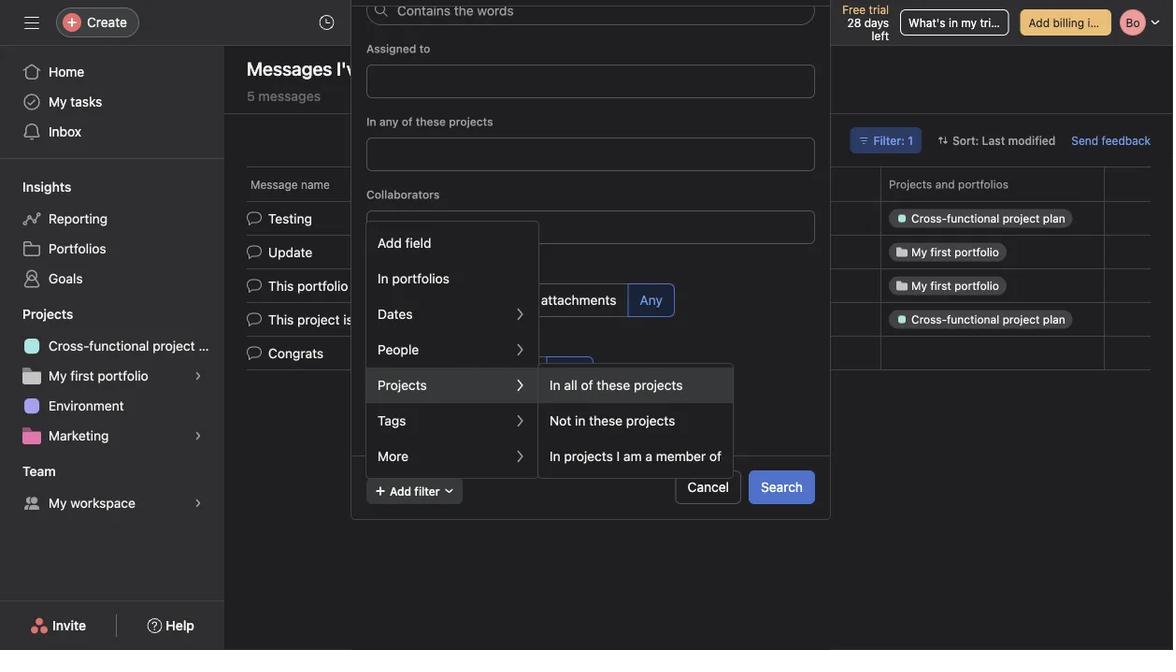 Task type: describe. For each thing, give the bounding box(es) containing it.
filter
[[415, 485, 440, 498]]

insights button
[[0, 178, 71, 196]]

track!
[[432, 278, 467, 293]]

cell for congrats
[[881, 336, 1106, 370]]

1 horizontal spatial search
[[761, 479, 803, 495]]

5
[[247, 88, 255, 104]]

cancel button
[[676, 470, 742, 504]]

Completed radio
[[367, 356, 457, 390]]

message
[[251, 178, 298, 191]]

send feedback link
[[1072, 132, 1151, 149]]

send
[[1072, 134, 1099, 147]]

create button
[[56, 7, 139, 37]]

portfolios inside column header
[[959, 178, 1009, 191]]

name
[[301, 178, 330, 191]]

home
[[49, 64, 84, 80]]

my
[[962, 16, 977, 29]]

conversation name for congrats cell
[[224, 336, 658, 370]]

1 horizontal spatial projects
[[564, 448, 613, 464]]

portfolios link
[[11, 234, 213, 264]]

conversation name for update cell
[[224, 235, 658, 269]]

liked by
[[550, 413, 600, 428]]

cross-
[[49, 338, 89, 354]]

project inside cell
[[298, 312, 340, 327]]

tags
[[378, 413, 406, 428]]

days
[[865, 16, 890, 29]]

in any of these projects
[[367, 115, 494, 128]]

in for in portfolios
[[378, 271, 389, 286]]

Contains the words text field
[[367, 0, 816, 25]]

k
[[787, 14, 795, 30]]

update row
[[224, 233, 1174, 271]]

add for add billing info
[[1029, 16, 1050, 29]]

0 horizontal spatial portfolios
[[392, 271, 450, 286]]

conversation name for testing cell
[[224, 201, 658, 236]]

environment link
[[11, 391, 213, 421]]

invite button
[[18, 609, 98, 643]]

filter: 1 button
[[851, 127, 922, 153]]

message name
[[251, 178, 330, 191]]

28
[[848, 16, 862, 29]]

5 messages
[[247, 88, 321, 104]]

Due date number field
[[501, 429, 568, 463]]

projects and portfolios
[[890, 178, 1009, 191]]

billing
[[1054, 16, 1085, 29]]

due date
[[367, 407, 415, 420]]

includes
[[367, 261, 412, 274]]

conversation name for this portfolio of work is on track! cell
[[224, 268, 658, 303]]

on inside cell
[[414, 278, 429, 293]]

assigned by menu item
[[539, 332, 711, 368]]

teams element
[[0, 455, 224, 522]]

date
[[391, 407, 415, 420]]

field
[[406, 235, 432, 251]]

people menu item
[[367, 332, 539, 368]]

first
[[70, 368, 94, 383]]

cross-functional project plan link
[[11, 331, 224, 361]]

help
[[166, 618, 194, 633]]

0 vertical spatial search button
[[366, 7, 815, 37]]

owned
[[617, 448, 657, 464]]

work
[[368, 278, 397, 293]]

due
[[367, 407, 388, 420]]

assigned by
[[550, 342, 624, 357]]

congrats row
[[224, 334, 1174, 372]]

history image
[[319, 15, 334, 30]]

Any radio
[[628, 283, 675, 317]]

1
[[908, 134, 914, 147]]

workspace
[[70, 495, 136, 511]]

Incomplete radio
[[456, 356, 548, 390]]

cell for testing
[[881, 201, 1106, 236]]

info
[[1088, 16, 1108, 29]]

cell for this portfolio of work is on track!
[[881, 268, 1106, 303]]

projects element
[[0, 297, 224, 455]]

by down assigned by menu item
[[646, 377, 661, 393]]

search inside list box
[[398, 14, 440, 30]]

insights element
[[0, 170, 224, 297]]

marketing
[[49, 428, 109, 443]]

modified
[[1009, 134, 1056, 147]]

add filter
[[390, 485, 440, 498]]

0 horizontal spatial is
[[344, 312, 353, 327]]

to
[[420, 42, 431, 55]]

0 horizontal spatial projects
[[449, 115, 494, 128]]

in for in any of these projects
[[367, 115, 377, 128]]

completion option group
[[367, 356, 816, 390]]

portfolios
[[49, 241, 106, 256]]

team button
[[0, 462, 56, 481]]

last
[[983, 134, 1006, 147]]

includes option group
[[367, 283, 816, 317]]

update
[[268, 244, 313, 260]]

left
[[872, 29, 890, 42]]

what's in my trial? button
[[901, 9, 1010, 36]]

add filter button
[[367, 478, 464, 504]]

videos
[[440, 292, 480, 308]]

portfolio inside cell
[[298, 278, 348, 293]]

invite
[[52, 618, 86, 633]]

collaborators
[[367, 188, 440, 201]]

cancel
[[688, 479, 730, 495]]

⌘
[[761, 14, 773, 30]]

insights
[[22, 179, 71, 195]]

commented
[[550, 377, 624, 393]]

messages
[[259, 88, 321, 104]]

feedback
[[1102, 134, 1151, 147]]

free trial 28 days left
[[843, 3, 890, 42]]



Task type: vqa. For each thing, say whether or not it's contained in the screenshot.
Mark complete option in the buy more tp cell
no



Task type: locate. For each thing, give the bounding box(es) containing it.
1 vertical spatial add
[[378, 235, 402, 251]]

sort: last modified button
[[930, 127, 1065, 153]]

my tasks
[[49, 94, 102, 109]]

add inside add billing info button
[[1029, 16, 1050, 29]]

tree grid containing testing
[[224, 200, 1174, 372]]

1 this from the top
[[268, 278, 294, 293]]

assigned
[[367, 42, 417, 55], [550, 342, 606, 357]]

cell for update
[[881, 235, 1106, 269]]

of right any
[[402, 115, 413, 128]]

search
[[398, 14, 440, 30], [761, 479, 803, 495]]

is left kicked
[[344, 312, 353, 327]]

messages
[[247, 57, 332, 79]]

list box
[[366, 7, 815, 37]]

add to starred image
[[443, 61, 458, 76]]

cell for this project is kicked off!
[[881, 302, 1106, 337]]

my for my tasks
[[49, 94, 67, 109]]

2 vertical spatial add
[[390, 485, 412, 498]]

any
[[380, 115, 399, 128]]

my first portfolio
[[49, 368, 148, 383]]

0 horizontal spatial project
[[153, 338, 195, 354]]

add left filter
[[390, 485, 412, 498]]

1 vertical spatial on
[[627, 377, 643, 393]]

Recorded videos radio
[[367, 283, 492, 317]]

of for these
[[402, 115, 413, 128]]

1 vertical spatial assigned
[[550, 342, 606, 357]]

this for this portfolio of work is on track!
[[268, 278, 294, 293]]

projects left 'and'
[[890, 178, 933, 191]]

projects down liked by
[[564, 448, 613, 464]]

assigned for assigned to
[[367, 42, 417, 55]]

Other attachments radio
[[491, 283, 629, 317]]

1 horizontal spatial in
[[378, 271, 389, 286]]

see details, marketing image
[[193, 430, 204, 441]]

in up "recorded"
[[378, 271, 389, 286]]

my workspace
[[49, 495, 136, 511]]

cross-functional project plan
[[49, 338, 224, 354]]

assigned for assigned by
[[550, 342, 606, 357]]

1 horizontal spatial is
[[400, 278, 410, 293]]

1 vertical spatial this
[[268, 312, 294, 327]]

global element
[[0, 46, 224, 158]]

0 horizontal spatial portfolio
[[98, 368, 148, 383]]

0 vertical spatial project
[[298, 312, 340, 327]]

0 horizontal spatial projects
[[22, 306, 73, 322]]

1 vertical spatial of
[[352, 278, 364, 293]]

0 horizontal spatial on
[[414, 278, 429, 293]]

my inside teams element
[[49, 495, 67, 511]]

add
[[1029, 16, 1050, 29], [378, 235, 402, 251], [390, 485, 412, 498]]

0 vertical spatial assigned
[[367, 42, 417, 55]]

in down liked
[[550, 448, 561, 464]]

this project is kicked off!
[[268, 312, 420, 327]]

by up commented on by
[[609, 342, 624, 357]]

this up congrats on the bottom left of page
[[268, 312, 294, 327]]

filter:
[[874, 134, 905, 147]]

my left first
[[49, 368, 67, 383]]

1 horizontal spatial of
[[402, 115, 413, 128]]

search up to
[[398, 14, 440, 30]]

assigned up i've sent
[[367, 42, 417, 55]]

my for my workspace
[[49, 495, 67, 511]]

projects up the date
[[378, 377, 427, 393]]

0 horizontal spatial assigned
[[367, 42, 417, 55]]

is right work
[[400, 278, 410, 293]]

of inside cell
[[352, 278, 364, 293]]

this portfolio of work is on track!
[[268, 278, 467, 293]]

1 horizontal spatial project
[[298, 312, 340, 327]]

0 vertical spatial portfolio
[[298, 278, 348, 293]]

reporting link
[[11, 204, 213, 234]]

what's
[[909, 16, 946, 29]]

add for add filter
[[390, 485, 412, 498]]

other attachments
[[503, 292, 617, 308]]

see details, my first portfolio image
[[193, 370, 204, 382]]

my down team
[[49, 495, 67, 511]]

conversation name for this project is kicked off! cell
[[224, 302, 658, 337]]

filter: 1
[[874, 134, 914, 147]]

in portfolios
[[378, 271, 450, 286]]

free
[[843, 3, 866, 16]]

0 vertical spatial search
[[398, 14, 440, 30]]

add for add field
[[378, 235, 402, 251]]

liked
[[550, 413, 582, 428]]

my inside global "element"
[[49, 94, 67, 109]]

help button
[[135, 609, 207, 643]]

my tasks link
[[11, 87, 213, 117]]

kicked
[[357, 312, 396, 327]]

0 horizontal spatial search
[[398, 14, 440, 30]]

2 vertical spatial my
[[49, 495, 67, 511]]

1 horizontal spatial portfolio
[[298, 278, 348, 293]]

1 vertical spatial search
[[761, 479, 803, 495]]

off!
[[400, 312, 420, 327]]

0 vertical spatial portfolios
[[959, 178, 1009, 191]]

of left work
[[352, 278, 364, 293]]

testing row
[[224, 200, 1174, 237]]

add billing info button
[[1021, 9, 1112, 36]]

dates
[[378, 306, 413, 322]]

create
[[87, 14, 127, 30]]

in projects owned by
[[550, 448, 675, 464]]

projects right these
[[449, 115, 494, 128]]

2 vertical spatial in
[[550, 448, 561, 464]]

my left tasks
[[49, 94, 67, 109]]

recorded videos
[[379, 292, 480, 308]]

trial
[[869, 3, 890, 16]]

by right 'owned'
[[661, 448, 675, 464]]

0 vertical spatial of
[[402, 115, 413, 128]]

inbox link
[[11, 117, 213, 147]]

on
[[414, 278, 429, 293], [627, 377, 643, 393]]

column header
[[658, 166, 887, 201]]

of for work
[[352, 278, 364, 293]]

completed
[[379, 365, 445, 381]]

portfolio inside projects element
[[98, 368, 148, 383]]

search right cancel
[[761, 479, 803, 495]]

recorded
[[379, 292, 437, 308]]

3 my from the top
[[49, 495, 67, 511]]

tasks
[[70, 94, 102, 109]]

1 vertical spatial search button
[[749, 470, 816, 504]]

projects inside dropdown button
[[22, 306, 73, 322]]

my inside projects element
[[49, 368, 67, 383]]

my workspace link
[[11, 488, 213, 518]]

my first portfolio link
[[11, 361, 213, 391]]

this for this project is kicked off!
[[268, 312, 294, 327]]

2 horizontal spatial in
[[550, 448, 561, 464]]

in left any
[[367, 115, 377, 128]]

1 horizontal spatial on
[[627, 377, 643, 393]]

2 vertical spatial projects
[[378, 377, 427, 393]]

add left billing
[[1029, 16, 1050, 29]]

1 vertical spatial projects
[[564, 448, 613, 464]]

add up includes
[[378, 235, 402, 251]]

of
[[402, 115, 413, 128], [352, 278, 364, 293]]

my for my first portfolio
[[49, 368, 67, 383]]

this down update
[[268, 278, 294, 293]]

0 vertical spatial on
[[414, 278, 429, 293]]

1 my from the top
[[49, 94, 67, 109]]

functional
[[89, 338, 149, 354]]

projects
[[449, 115, 494, 128], [564, 448, 613, 464]]

in
[[949, 16, 959, 29]]

1 vertical spatial my
[[49, 368, 67, 383]]

portfolios right 'and'
[[959, 178, 1009, 191]]

add billing info
[[1029, 16, 1108, 29]]

in for in projects owned by
[[550, 448, 561, 464]]

0 vertical spatial this
[[268, 278, 294, 293]]

is
[[400, 278, 410, 293], [344, 312, 353, 327]]

team
[[22, 463, 56, 479]]

Collaborators text field
[[374, 216, 388, 239]]

testing
[[268, 211, 312, 226]]

1 vertical spatial portfolio
[[98, 368, 148, 383]]

completion
[[367, 334, 429, 347]]

projects
[[890, 178, 933, 191], [22, 306, 73, 322], [378, 377, 427, 393]]

1 vertical spatial in
[[378, 271, 389, 286]]

2 horizontal spatial projects
[[890, 178, 933, 191]]

this project is kicked off! row
[[224, 301, 1174, 338]]

projects button
[[0, 305, 73, 324]]

projects inside column header
[[890, 178, 933, 191]]

1 horizontal spatial assigned
[[550, 342, 606, 357]]

portfolio up this project is kicked off!
[[298, 278, 348, 293]]

what's in my trial?
[[909, 16, 1007, 29]]

row containing message name
[[224, 166, 1174, 201]]

project up congrats on the bottom left of page
[[298, 312, 340, 327]]

0 vertical spatial projects
[[449, 115, 494, 128]]

by inside menu item
[[609, 342, 624, 357]]

1 horizontal spatial projects
[[378, 377, 427, 393]]

search button
[[366, 7, 815, 37], [749, 470, 816, 504]]

these
[[416, 115, 446, 128]]

add field
[[378, 235, 432, 251]]

i've sent
[[337, 57, 407, 79]]

2 my from the top
[[49, 368, 67, 383]]

tree grid
[[224, 200, 1174, 372]]

assigned inside menu item
[[550, 342, 606, 357]]

0 vertical spatial my
[[49, 94, 67, 109]]

more
[[378, 448, 409, 464]]

sort: last modified
[[953, 134, 1056, 147]]

0 vertical spatial in
[[367, 115, 377, 128]]

add inside add filter dropdown button
[[390, 485, 412, 498]]

by right liked
[[586, 413, 600, 428]]

plan
[[199, 338, 224, 354]]

1 horizontal spatial portfolios
[[959, 178, 1009, 191]]

row
[[370, 143, 812, 170], [224, 166, 1174, 201], [247, 200, 1151, 202]]

congrats
[[268, 345, 324, 361]]

portfolio
[[298, 278, 348, 293], [98, 368, 148, 383]]

0 vertical spatial projects
[[890, 178, 933, 191]]

project left plan
[[153, 338, 195, 354]]

goals link
[[11, 264, 213, 294]]

0 horizontal spatial of
[[352, 278, 364, 293]]

5 messages button
[[247, 88, 321, 113]]

commented on by
[[550, 377, 661, 393]]

0 vertical spatial add
[[1029, 16, 1050, 29]]

my
[[49, 94, 67, 109], [49, 368, 67, 383], [49, 495, 67, 511]]

0 vertical spatial is
[[400, 278, 410, 293]]

assigned to
[[367, 42, 431, 55]]

any
[[640, 292, 663, 308]]

marketing link
[[11, 421, 213, 451]]

hide sidebar image
[[24, 15, 39, 30]]

environment
[[49, 398, 124, 413]]

list box containing search
[[366, 7, 815, 37]]

portfolio down cross-functional project plan link
[[98, 368, 148, 383]]

this portfolio of work is on track! row
[[224, 267, 1174, 304]]

cell
[[370, 70, 392, 93], [881, 201, 1106, 236], [881, 235, 1106, 269], [881, 268, 1106, 303], [881, 302, 1106, 337], [881, 336, 1106, 370]]

1 vertical spatial project
[[153, 338, 195, 354]]

projects and portfolios column header
[[881, 166, 1110, 201]]

assigned up commented
[[550, 342, 606, 357]]

1 vertical spatial projects
[[22, 306, 73, 322]]

projects up cross-
[[22, 306, 73, 322]]

0 horizontal spatial in
[[367, 115, 377, 128]]

portfolios up the recorded videos
[[392, 271, 450, 286]]

send feedback
[[1072, 134, 1151, 147]]

2 this from the top
[[268, 312, 294, 327]]

people
[[378, 342, 419, 357]]

1 vertical spatial portfolios
[[392, 271, 450, 286]]

1 vertical spatial is
[[344, 312, 353, 327]]

see details, my workspace image
[[193, 498, 204, 509]]



